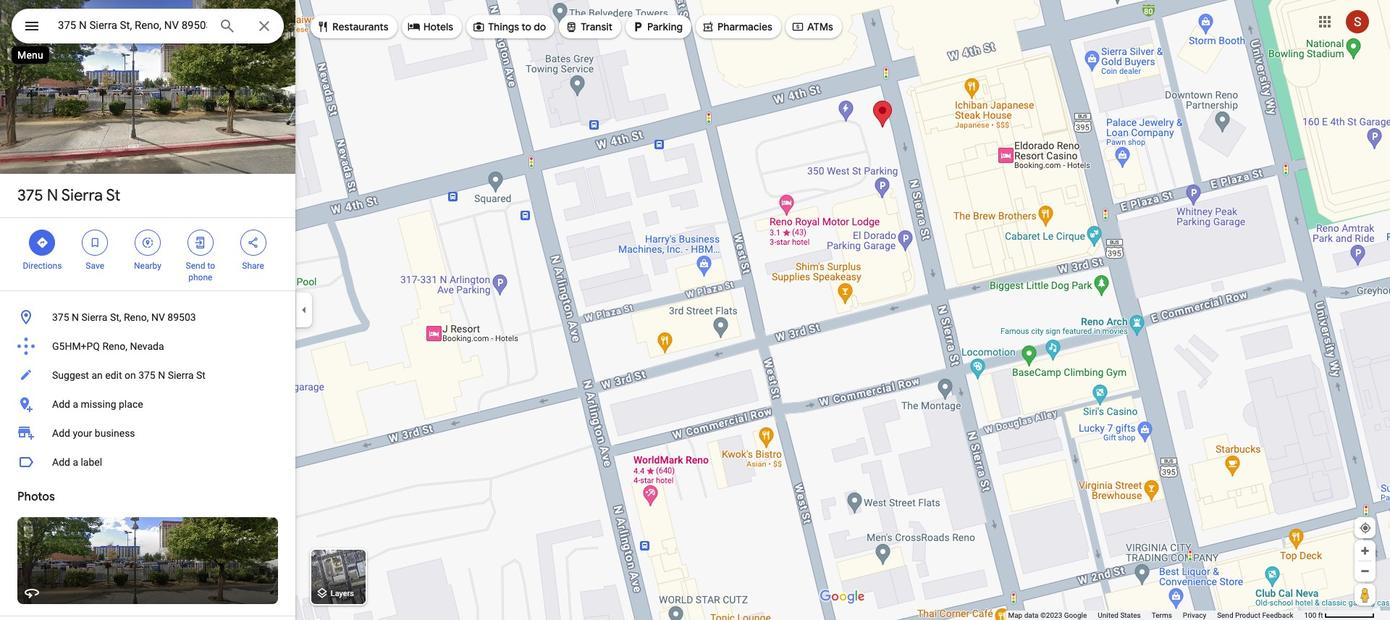 Task type: vqa. For each thing, say whether or not it's contained in the screenshot.
the top 630
no



Task type: describe. For each thing, give the bounding box(es) containing it.
suggest an edit on 375 n sierra st button
[[0, 361, 296, 390]]

google account: sheryl atherton  
(sheryl.atherton@adept.ai) image
[[1347, 10, 1370, 33]]

100 ft button
[[1305, 611, 1376, 619]]

united
[[1098, 611, 1119, 619]]

suggest
[[52, 369, 89, 381]]

375 n sierra st main content
[[0, 0, 296, 620]]

st,
[[110, 312, 121, 323]]

privacy
[[1184, 611, 1207, 619]]

place
[[119, 398, 143, 410]]

photos
[[17, 490, 55, 504]]

united states button
[[1098, 611, 1142, 620]]

add your business link
[[0, 419, 296, 448]]


[[408, 19, 421, 35]]


[[23, 16, 41, 36]]

your
[[73, 427, 92, 439]]

layers
[[331, 589, 354, 599]]

2 vertical spatial n
[[158, 369, 165, 381]]

send for send product feedback
[[1218, 611, 1234, 619]]

things
[[488, 20, 519, 33]]


[[194, 235, 207, 251]]

feedback
[[1263, 611, 1294, 619]]

business
[[95, 427, 135, 439]]

2 vertical spatial sierra
[[168, 369, 194, 381]]

actions for 375 n sierra st region
[[0, 218, 296, 291]]

privacy button
[[1184, 611, 1207, 620]]

add for add a label
[[52, 456, 70, 468]]

google maps element
[[0, 0, 1391, 620]]

a for missing
[[73, 398, 78, 410]]

show street view coverage image
[[1355, 584, 1376, 606]]

atms
[[808, 20, 834, 33]]

 parking
[[632, 19, 683, 35]]

add your business
[[52, 427, 135, 439]]

ft
[[1319, 611, 1324, 619]]

suggest an edit on 375 n sierra st
[[52, 369, 206, 381]]

missing
[[81, 398, 116, 410]]

89503
[[168, 312, 196, 323]]


[[89, 235, 102, 251]]

share
[[242, 261, 264, 271]]

nevada
[[130, 340, 164, 352]]

 things to do
[[472, 19, 546, 35]]

edit
[[105, 369, 122, 381]]

label
[[81, 456, 102, 468]]

send to phone
[[186, 261, 215, 283]]

nearby
[[134, 261, 161, 271]]

data
[[1025, 611, 1039, 619]]

save
[[86, 261, 104, 271]]

show your location image
[[1360, 522, 1373, 535]]


[[702, 19, 715, 35]]

collapse side panel image
[[296, 302, 312, 318]]

add for add your business
[[52, 427, 70, 439]]

to inside send to phone
[[207, 261, 215, 271]]


[[472, 19, 485, 35]]

 pharmacies
[[702, 19, 773, 35]]

directions
[[23, 261, 62, 271]]

add for add a missing place
[[52, 398, 70, 410]]

375 for 375 n sierra st
[[17, 185, 43, 206]]

terms button
[[1152, 611, 1173, 620]]

hotels
[[424, 20, 454, 33]]

100 ft
[[1305, 611, 1324, 619]]

375 n sierra st
[[17, 185, 121, 206]]

united states
[[1098, 611, 1142, 619]]

send for send to phone
[[186, 261, 205, 271]]

100
[[1305, 611, 1317, 619]]



Task type: locate. For each thing, give the bounding box(es) containing it.
reno,
[[124, 312, 149, 323], [102, 340, 127, 352]]

1 vertical spatial st
[[196, 369, 206, 381]]

a
[[73, 398, 78, 410], [73, 456, 78, 468]]

375 n sierra st, reno, nv 89503
[[52, 312, 196, 323]]

n for 375 n sierra st, reno, nv 89503
[[72, 312, 79, 323]]

sierra for st,
[[81, 312, 108, 323]]

0 vertical spatial add
[[52, 398, 70, 410]]

st down g5hm+pq reno, nevada button
[[196, 369, 206, 381]]

0 vertical spatial reno,
[[124, 312, 149, 323]]

st inside button
[[196, 369, 206, 381]]

1 vertical spatial n
[[72, 312, 79, 323]]

0 vertical spatial st
[[106, 185, 121, 206]]

1 vertical spatial add
[[52, 427, 70, 439]]

google
[[1065, 611, 1088, 619]]

1 vertical spatial 375
[[52, 312, 69, 323]]


[[36, 235, 49, 251]]

send
[[186, 261, 205, 271], [1218, 611, 1234, 619]]

footer inside google maps element
[[1009, 611, 1305, 620]]

send up "phone"
[[186, 261, 205, 271]]

phone
[[189, 272, 213, 283]]

reno, inside g5hm+pq reno, nevada button
[[102, 340, 127, 352]]

0 horizontal spatial n
[[47, 185, 58, 206]]

states
[[1121, 611, 1142, 619]]

0 vertical spatial 375
[[17, 185, 43, 206]]

0 horizontal spatial to
[[207, 261, 215, 271]]

restaurants
[[333, 20, 389, 33]]

on
[[125, 369, 136, 381]]

reno, down st,
[[102, 340, 127, 352]]

product
[[1236, 611, 1261, 619]]

send inside send to phone
[[186, 261, 205, 271]]

add a label button
[[0, 448, 296, 477]]

0 vertical spatial sierra
[[61, 185, 103, 206]]

2 horizontal spatial 375
[[138, 369, 156, 381]]

zoom out image
[[1361, 566, 1371, 577]]

map data ©2023 google
[[1009, 611, 1088, 619]]

nv
[[151, 312, 165, 323]]

1 horizontal spatial to
[[522, 20, 532, 33]]

1 vertical spatial to
[[207, 261, 215, 271]]

add a label
[[52, 456, 102, 468]]

send product feedback button
[[1218, 611, 1294, 620]]

sierra up "add a missing place" button
[[168, 369, 194, 381]]

none field inside 375 n sierra st, reno, nv 89503 field
[[58, 17, 207, 34]]

2 vertical spatial add
[[52, 456, 70, 468]]

0 vertical spatial n
[[47, 185, 58, 206]]


[[317, 19, 330, 35]]

reno, right st,
[[124, 312, 149, 323]]

©2023
[[1041, 611, 1063, 619]]

 atms
[[792, 19, 834, 35]]

0 horizontal spatial 375
[[17, 185, 43, 206]]

send left product
[[1218, 611, 1234, 619]]

375 inside suggest an edit on 375 n sierra st button
[[138, 369, 156, 381]]

3 add from the top
[[52, 456, 70, 468]]

add down suggest
[[52, 398, 70, 410]]

2 vertical spatial 375
[[138, 369, 156, 381]]

None field
[[58, 17, 207, 34]]

terms
[[1152, 611, 1173, 619]]

375 up g5hm+pq
[[52, 312, 69, 323]]

add a missing place
[[52, 398, 143, 410]]

 button
[[12, 9, 52, 46]]

g5hm+pq reno, nevada
[[52, 340, 164, 352]]

to up "phone"
[[207, 261, 215, 271]]

add inside button
[[52, 456, 70, 468]]

g5hm+pq reno, nevada button
[[0, 332, 296, 361]]

 hotels
[[408, 19, 454, 35]]

add left your
[[52, 427, 70, 439]]

map
[[1009, 611, 1023, 619]]

375 N Sierra St, Reno, NV 89503 field
[[12, 9, 284, 43]]

 transit
[[565, 19, 613, 35]]

2 a from the top
[[73, 456, 78, 468]]


[[792, 19, 805, 35]]

zoom in image
[[1361, 546, 1371, 556]]

transit
[[581, 20, 613, 33]]

0 vertical spatial to
[[522, 20, 532, 33]]

add left label at the bottom left of page
[[52, 456, 70, 468]]


[[247, 235, 260, 251]]

375 n sierra st, reno, nv 89503 button
[[0, 303, 296, 332]]

reno, inside 375 n sierra st, reno, nv 89503 button
[[124, 312, 149, 323]]

1 vertical spatial sierra
[[81, 312, 108, 323]]

n right on
[[158, 369, 165, 381]]

2 horizontal spatial n
[[158, 369, 165, 381]]

1 horizontal spatial n
[[72, 312, 79, 323]]

send product feedback
[[1218, 611, 1294, 619]]

add inside button
[[52, 398, 70, 410]]

1 horizontal spatial send
[[1218, 611, 1234, 619]]

footer containing map data ©2023 google
[[1009, 611, 1305, 620]]

add
[[52, 398, 70, 410], [52, 427, 70, 439], [52, 456, 70, 468]]

a inside button
[[73, 456, 78, 468]]

1 vertical spatial a
[[73, 456, 78, 468]]

2 add from the top
[[52, 427, 70, 439]]

to inside  things to do
[[522, 20, 532, 33]]

375 right on
[[138, 369, 156, 381]]

a inside button
[[73, 398, 78, 410]]

a left label at the bottom left of page
[[73, 456, 78, 468]]

parking
[[648, 20, 683, 33]]

pharmacies
[[718, 20, 773, 33]]

st up actions for 375 n sierra st 'region'
[[106, 185, 121, 206]]

a left missing
[[73, 398, 78, 410]]

 restaurants
[[317, 19, 389, 35]]

1 vertical spatial send
[[1218, 611, 1234, 619]]

st
[[106, 185, 121, 206], [196, 369, 206, 381]]

1 vertical spatial reno,
[[102, 340, 127, 352]]

to left do
[[522, 20, 532, 33]]

n
[[47, 185, 58, 206], [72, 312, 79, 323], [158, 369, 165, 381]]

1 horizontal spatial 375
[[52, 312, 69, 323]]

n for 375 n sierra st
[[47, 185, 58, 206]]

0 vertical spatial a
[[73, 398, 78, 410]]

to
[[522, 20, 532, 33], [207, 261, 215, 271]]

375 inside 375 n sierra st, reno, nv 89503 button
[[52, 312, 69, 323]]

 search field
[[12, 9, 284, 46]]

0 horizontal spatial st
[[106, 185, 121, 206]]


[[632, 19, 645, 35]]

sierra for st
[[61, 185, 103, 206]]

1 horizontal spatial st
[[196, 369, 206, 381]]


[[565, 19, 578, 35]]

footer
[[1009, 611, 1305, 620]]

1 add from the top
[[52, 398, 70, 410]]

sierra
[[61, 185, 103, 206], [81, 312, 108, 323], [168, 369, 194, 381]]

375
[[17, 185, 43, 206], [52, 312, 69, 323], [138, 369, 156, 381]]

an
[[92, 369, 103, 381]]

sierra left st,
[[81, 312, 108, 323]]

0 horizontal spatial send
[[186, 261, 205, 271]]


[[141, 235, 154, 251]]

add a missing place button
[[0, 390, 296, 419]]

375 up 
[[17, 185, 43, 206]]

375 for 375 n sierra st, reno, nv 89503
[[52, 312, 69, 323]]

do
[[534, 20, 546, 33]]

a for label
[[73, 456, 78, 468]]

g5hm+pq
[[52, 340, 100, 352]]

send inside send product feedback button
[[1218, 611, 1234, 619]]

sierra up the  at the left of the page
[[61, 185, 103, 206]]

n up g5hm+pq
[[72, 312, 79, 323]]

1 a from the top
[[73, 398, 78, 410]]

0 vertical spatial send
[[186, 261, 205, 271]]

n up 
[[47, 185, 58, 206]]



